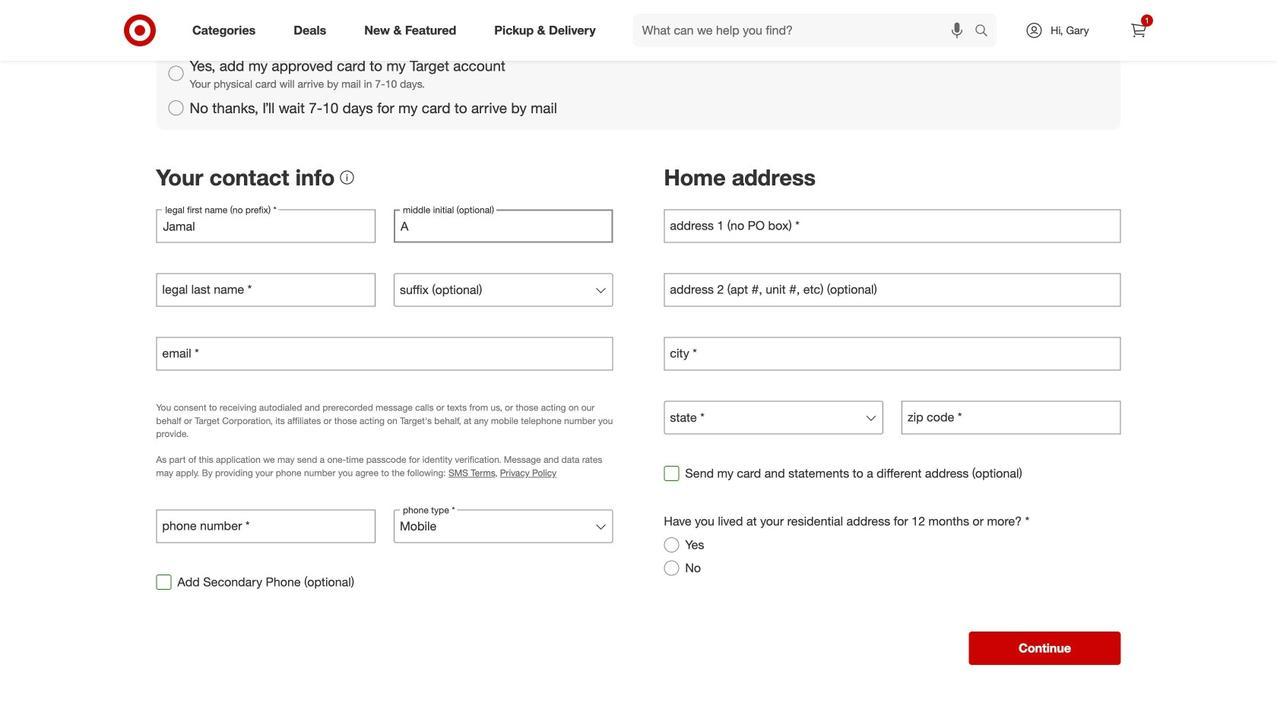 Task type: vqa. For each thing, say whether or not it's contained in the screenshot.
Apply "Button"
no



Task type: locate. For each thing, give the bounding box(es) containing it.
None checkbox
[[664, 466, 680, 481]]

None telephone field
[[156, 510, 376, 543]]

None text field
[[394, 210, 613, 243], [902, 401, 1122, 435], [394, 210, 613, 243], [902, 401, 1122, 435]]

None radio
[[168, 66, 184, 81], [168, 100, 184, 115], [664, 561, 680, 576], [168, 66, 184, 81], [168, 100, 184, 115], [664, 561, 680, 576]]

None radio
[[664, 538, 680, 553]]

None checkbox
[[156, 575, 171, 590]]

None text field
[[156, 210, 376, 243], [664, 210, 1122, 243], [156, 274, 376, 307], [664, 274, 1122, 307], [156, 337, 613, 371], [664, 337, 1122, 371], [156, 210, 376, 243], [664, 210, 1122, 243], [156, 274, 376, 307], [664, 274, 1122, 307], [156, 337, 613, 371], [664, 337, 1122, 371]]



Task type: describe. For each thing, give the bounding box(es) containing it.
What can we help you find? suggestions appear below search field
[[633, 14, 979, 47]]



